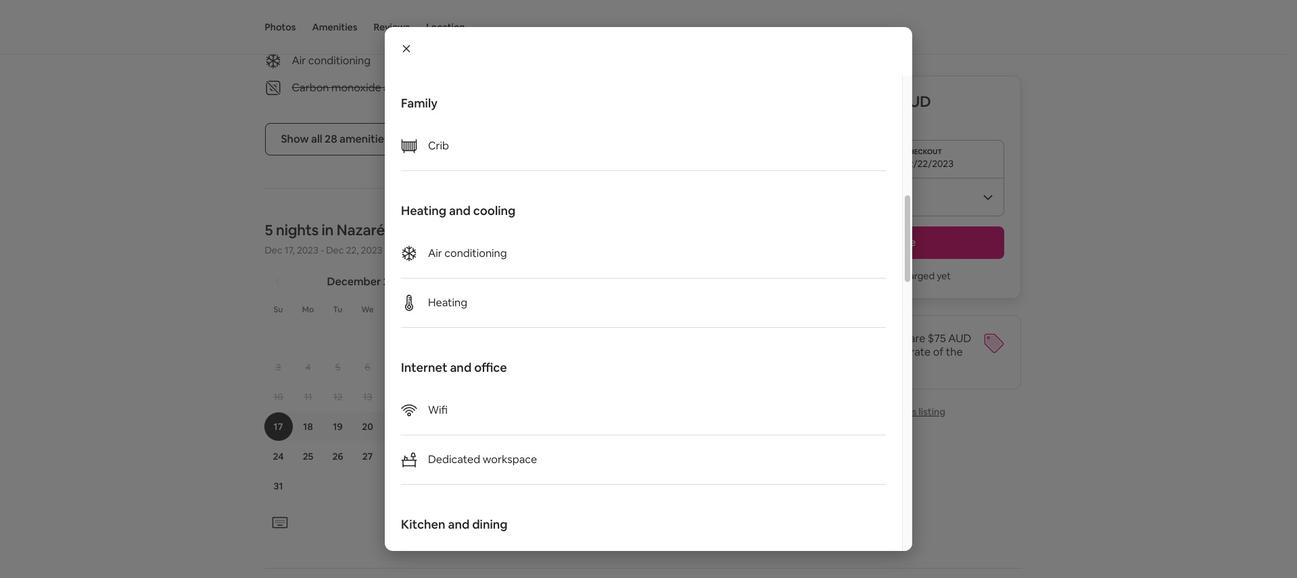 Task type: locate. For each thing, give the bounding box(es) containing it.
19 button
[[323, 413, 353, 441]]

reviews button
[[374, 0, 410, 54]]

7
[[502, 361, 507, 374]]

1 horizontal spatial 28 button
[[489, 443, 519, 471]]

conditioning
[[308, 54, 371, 68], [445, 246, 507, 260]]

10
[[274, 391, 283, 403]]

list containing air conditioning
[[401, 229, 886, 328]]

air conditioning down street
[[292, 54, 371, 68]]

and left cooling
[[449, 203, 471, 218]]

0 vertical spatial 5
[[265, 221, 273, 240]]

11
[[304, 391, 312, 403]]

24 button
[[263, 443, 293, 471]]

air inside list
[[428, 246, 442, 260]]

0 horizontal spatial air
[[292, 54, 306, 68]]

2 horizontal spatial 2023
[[383, 275, 408, 289]]

11 button
[[293, 383, 323, 412]]

carbon
[[292, 81, 329, 95]]

29 left 30, tuesday, january 2024. available. select as check-in date. button on the left bottom
[[529, 451, 539, 463]]

2 horizontal spatial 28
[[499, 451, 510, 463]]

9 button
[[442, 353, 472, 382]]

12, friday, january 2024. available. select as check-in date. button
[[639, 353, 667, 382]]

28 right 30 button
[[499, 451, 510, 463]]

show all 28 amenities
[[281, 132, 389, 146]]

15, monday, january 2024. available. select as check-in date. button
[[520, 383, 548, 412]]

5 for 5
[[335, 361, 340, 374]]

and left office
[[450, 360, 472, 375]]

0 vertical spatial heating
[[401, 203, 446, 218]]

december
[[327, 275, 381, 289]]

january 2024
[[559, 275, 628, 289]]

30, tuesday, january 2024. available. select as check-in date. button
[[550, 443, 578, 471]]

you
[[840, 270, 857, 282]]

2023 up th
[[383, 275, 408, 289]]

air
[[292, 54, 306, 68], [428, 246, 442, 260]]

1 vertical spatial air
[[428, 246, 442, 260]]

2 vertical spatial and
[[448, 517, 470, 532]]

calendar application
[[249, 261, 1161, 513]]

8, monday, january 2024. this day is only available for checkout. button
[[520, 353, 548, 382]]

free
[[292, 27, 314, 41]]

fr
[[423, 305, 431, 315]]

25 button
[[293, 443, 323, 471]]

$626 aud
[[861, 92, 931, 111]]

11, thursday, january 2024. available. select as check-in date. button
[[609, 353, 637, 382]]

heating right th
[[428, 296, 467, 310]]

29 button left 30, tuesday, january 2024. available. select as check-in date. button on the left bottom
[[519, 443, 549, 471]]

amenities
[[312, 21, 357, 33]]

0 horizontal spatial the
[[833, 345, 850, 359]]

0 vertical spatial air conditioning
[[292, 54, 371, 68]]

10 button
[[263, 383, 293, 412]]

conditioning down heating and cooling
[[445, 246, 507, 260]]

5 left nights
[[265, 221, 273, 240]]

nazaré
[[337, 221, 385, 240]]

28 button
[[382, 443, 412, 471], [489, 443, 519, 471]]

1 vertical spatial air conditioning
[[428, 246, 507, 260]]

heating for heating and cooling
[[401, 203, 446, 218]]

dec right - on the left top of the page
[[326, 244, 344, 257]]

su
[[274, 305, 283, 315]]

1 horizontal spatial the
[[946, 345, 963, 359]]

dedicated workspace
[[428, 453, 537, 467]]

reserve button
[[787, 227, 1005, 259]]

all
[[311, 132, 322, 146]]

28 button right 27 at left
[[382, 443, 412, 471]]

nightly
[[875, 345, 908, 359]]

1 horizontal spatial 29
[[529, 451, 539, 463]]

air conditioning
[[292, 54, 371, 68], [428, 246, 507, 260]]

6 button
[[353, 353, 382, 382]]

5
[[265, 221, 273, 240], [335, 361, 340, 374]]

5 for 5 nights in nazaré dec 17, 2023 - dec 22, 2023
[[265, 221, 273, 240]]

report
[[867, 406, 898, 418]]

heating
[[401, 203, 446, 218], [428, 296, 467, 310]]

show all 28 amenities button
[[265, 123, 406, 156]]

1 horizontal spatial air
[[428, 246, 442, 260]]

18
[[303, 421, 313, 433]]

and left dining
[[448, 517, 470, 532]]

list
[[401, 229, 886, 328], [401, 386, 886, 485]]

list containing wifi
[[401, 386, 886, 485]]

0 vertical spatial air
[[292, 54, 306, 68]]

0 horizontal spatial 29 button
[[412, 443, 442, 471]]

0 horizontal spatial 5
[[265, 221, 273, 240]]

1 horizontal spatial 28
[[392, 451, 403, 463]]

photos
[[265, 21, 296, 33]]

air down heating and cooling
[[428, 246, 442, 260]]

than
[[808, 345, 830, 359]]

air conditioning down heating and cooling
[[428, 246, 507, 260]]

14
[[393, 391, 402, 403]]

heating down crib
[[401, 203, 446, 218]]

and
[[449, 203, 471, 218], [450, 360, 472, 375], [448, 517, 470, 532]]

20, saturday, january 2024. available. select as check-in date. button
[[669, 383, 697, 412]]

1 vertical spatial heating
[[428, 296, 467, 310]]

1 horizontal spatial dec
[[326, 244, 344, 257]]

1 vertical spatial and
[[450, 360, 472, 375]]

less
[[787, 345, 805, 359]]

19, friday, january 2024. available. select as check-in date. button
[[639, 383, 667, 412]]

dec left the 17,
[[265, 244, 282, 257]]

the right of
[[946, 345, 963, 359]]

2 29 button from the left
[[519, 443, 549, 471]]

1 horizontal spatial 29 button
[[519, 443, 549, 471]]

28 button right 30 button
[[489, 443, 519, 471]]

0 horizontal spatial 28 button
[[382, 443, 412, 471]]

conditioning inside list
[[445, 246, 507, 260]]

1 vertical spatial list
[[401, 386, 886, 485]]

0 vertical spatial conditioning
[[308, 54, 371, 68]]

28
[[325, 132, 337, 146], [392, 451, 403, 463], [499, 451, 510, 463]]

mo
[[302, 305, 314, 315]]

4 button
[[293, 353, 323, 382]]

29 button
[[412, 443, 442, 471], [519, 443, 549, 471]]

17,
[[285, 244, 295, 257]]

5 inside button
[[335, 361, 340, 374]]

2023 left - on the left top of the page
[[297, 244, 319, 257]]

you won't be charged yet
[[840, 270, 951, 282]]

1 horizontal spatial 5
[[335, 361, 340, 374]]

5 inside 5 nights in nazaré dec 17, 2023 - dec 22, 2023
[[265, 221, 273, 240]]

1 28 button from the left
[[382, 443, 412, 471]]

17, wednesday, january 2024. available. select as check-in date. button
[[579, 383, 608, 412]]

31 button
[[263, 472, 293, 501]]

17
[[274, 421, 283, 433]]

2023 right 22,
[[361, 244, 382, 257]]

1 list from the top
[[401, 229, 886, 328]]

your dates are $75 aud less than the avg. nightly rate of the last 60 days.
[[787, 331, 972, 373]]

report this listing button
[[846, 406, 946, 418]]

1 horizontal spatial air conditioning
[[428, 246, 507, 260]]

1 horizontal spatial conditioning
[[445, 246, 507, 260]]

1 dec from the left
[[265, 244, 282, 257]]

28 right 27 button at bottom
[[392, 451, 403, 463]]

2 list from the top
[[401, 386, 886, 485]]

1 horizontal spatial 2023
[[361, 244, 382, 257]]

conditioning down free street parking
[[308, 54, 371, 68]]

12
[[333, 391, 342, 403]]

this
[[900, 406, 917, 418]]

27 button
[[353, 443, 382, 471]]

1 vertical spatial conditioning
[[445, 246, 507, 260]]

28 for first '28' button from the left
[[392, 451, 403, 463]]

0 horizontal spatial 29
[[422, 451, 433, 463]]

in
[[322, 221, 334, 240]]

1 vertical spatial 5
[[335, 361, 340, 374]]

air down "free"
[[292, 54, 306, 68]]

4
[[305, 361, 311, 374]]

0 horizontal spatial dec
[[265, 244, 282, 257]]

13
[[363, 391, 372, 403]]

the left avg.
[[833, 345, 850, 359]]

12/22/2023
[[904, 158, 954, 170]]

0 horizontal spatial air conditioning
[[292, 54, 371, 68]]

2 29 from the left
[[529, 451, 539, 463]]

2 the from the left
[[946, 345, 963, 359]]

29 left 30
[[422, 451, 433, 463]]

0 vertical spatial and
[[449, 203, 471, 218]]

0 vertical spatial list
[[401, 229, 886, 328]]

13, saturday, january 2024. available. select as check-in date. button
[[669, 353, 697, 382]]

and for cooling
[[449, 203, 471, 218]]

5 right 4 button
[[335, 361, 340, 374]]

what this place offers dialog
[[385, 27, 912, 578]]

amenities button
[[312, 0, 357, 54]]

28 right all
[[325, 132, 337, 146]]

9
[[454, 361, 460, 374]]

2023
[[297, 244, 319, 257], [361, 244, 382, 257], [383, 275, 408, 289]]

avg.
[[852, 345, 872, 359]]

6
[[365, 361, 370, 374]]

1 29 button from the left
[[412, 443, 442, 471]]

heating for heating
[[428, 296, 467, 310]]

29 button left 30
[[412, 443, 442, 471]]

0 horizontal spatial 2023
[[297, 244, 319, 257]]

dining
[[472, 517, 508, 532]]

2 28 button from the left
[[489, 443, 519, 471]]



Task type: vqa. For each thing, say whether or not it's contained in the screenshot.
log
no



Task type: describe. For each thing, give the bounding box(es) containing it.
report this listing
[[867, 406, 946, 418]]

yet
[[937, 270, 951, 282]]

3 button
[[263, 353, 293, 382]]

20 button
[[353, 413, 382, 441]]

crib
[[428, 139, 449, 153]]

are
[[910, 331, 926, 346]]

office
[[474, 360, 507, 375]]

26 button
[[323, 443, 353, 471]]

we
[[361, 305, 374, 315]]

reserve
[[875, 235, 916, 250]]

2024
[[603, 275, 628, 289]]

internet and office
[[401, 360, 507, 375]]

12 button
[[323, 383, 353, 412]]

dates
[[879, 331, 907, 346]]

17 button
[[263, 413, 293, 441]]

show
[[281, 132, 309, 146]]

3
[[276, 361, 281, 374]]

25
[[303, 451, 313, 463]]

31
[[274, 481, 283, 493]]

31, wednesday, january 2024. available. select as check-in date. button
[[579, 443, 608, 471]]

12/17/2023
[[795, 158, 842, 170]]

charged
[[899, 270, 935, 282]]

2023 inside "calendar" application
[[383, 275, 408, 289]]

16, tuesday, january 2024. available. select as check-in date. button
[[550, 383, 578, 412]]

be
[[885, 270, 897, 282]]

1 the from the left
[[833, 345, 850, 359]]

days.
[[822, 358, 848, 373]]

reviews
[[374, 21, 410, 33]]

5 button
[[323, 353, 353, 382]]

10, wednesday, january 2024. available. select as check-in date. button
[[579, 353, 608, 382]]

1 29 from the left
[[422, 451, 433, 463]]

and for office
[[450, 360, 472, 375]]

free street parking
[[292, 27, 386, 41]]

27
[[362, 451, 373, 463]]

th
[[392, 305, 402, 315]]

location button
[[426, 0, 465, 54]]

and for dining
[[448, 517, 470, 532]]

photos button
[[265, 0, 296, 54]]

19
[[333, 421, 343, 433]]

22,
[[346, 244, 359, 257]]

30 button
[[442, 443, 472, 471]]

sa
[[452, 305, 461, 315]]

14, sunday, january 2024. available. select as check-in date. button
[[490, 383, 518, 412]]

listing
[[919, 406, 946, 418]]

cooling
[[473, 203, 516, 218]]

carbon monoxide alarm
[[292, 81, 411, 95]]

list for heating and cooling
[[401, 229, 886, 328]]

26
[[332, 451, 343, 463]]

your
[[855, 331, 877, 346]]

rate
[[911, 345, 931, 359]]

2 dec from the left
[[326, 244, 344, 257]]

workspace
[[483, 453, 537, 467]]

18, thursday, january 2024. available. select as check-in date. button
[[609, 383, 637, 412]]

9, tuesday, january 2024. available. select as check-in date. button
[[550, 353, 578, 382]]

heating and cooling
[[401, 203, 516, 218]]

monoxide
[[331, 81, 381, 95]]

13 button
[[353, 383, 382, 412]]

0 horizontal spatial 28
[[325, 132, 337, 146]]

kitchen
[[401, 517, 446, 532]]

street
[[316, 27, 346, 41]]

0 horizontal spatial conditioning
[[308, 54, 371, 68]]

list for internet and office
[[401, 386, 886, 485]]

8 button
[[412, 353, 442, 382]]

family
[[401, 95, 438, 111]]

won't
[[859, 270, 883, 282]]

kitchen and dining
[[401, 517, 508, 532]]

tv
[[518, 27, 532, 41]]

5 nights in nazaré dec 17, 2023 - dec 22, 2023
[[265, 221, 385, 257]]

december 2023
[[327, 275, 408, 289]]

amenities
[[340, 132, 389, 146]]

28 for first '28' button from the right
[[499, 451, 510, 463]]

60
[[807, 358, 820, 373]]

$75 aud
[[928, 331, 972, 346]]

18 button
[[293, 413, 323, 441]]

alarm
[[384, 81, 411, 95]]

air conditioning inside list
[[428, 246, 507, 260]]

7 button
[[489, 353, 519, 382]]

parking
[[349, 27, 386, 41]]

-
[[321, 244, 324, 257]]

january
[[559, 275, 600, 289]]

of
[[933, 345, 944, 359]]

dedicated
[[428, 453, 480, 467]]

30
[[451, 451, 462, 463]]

8
[[424, 361, 430, 374]]

internet
[[401, 360, 447, 375]]



